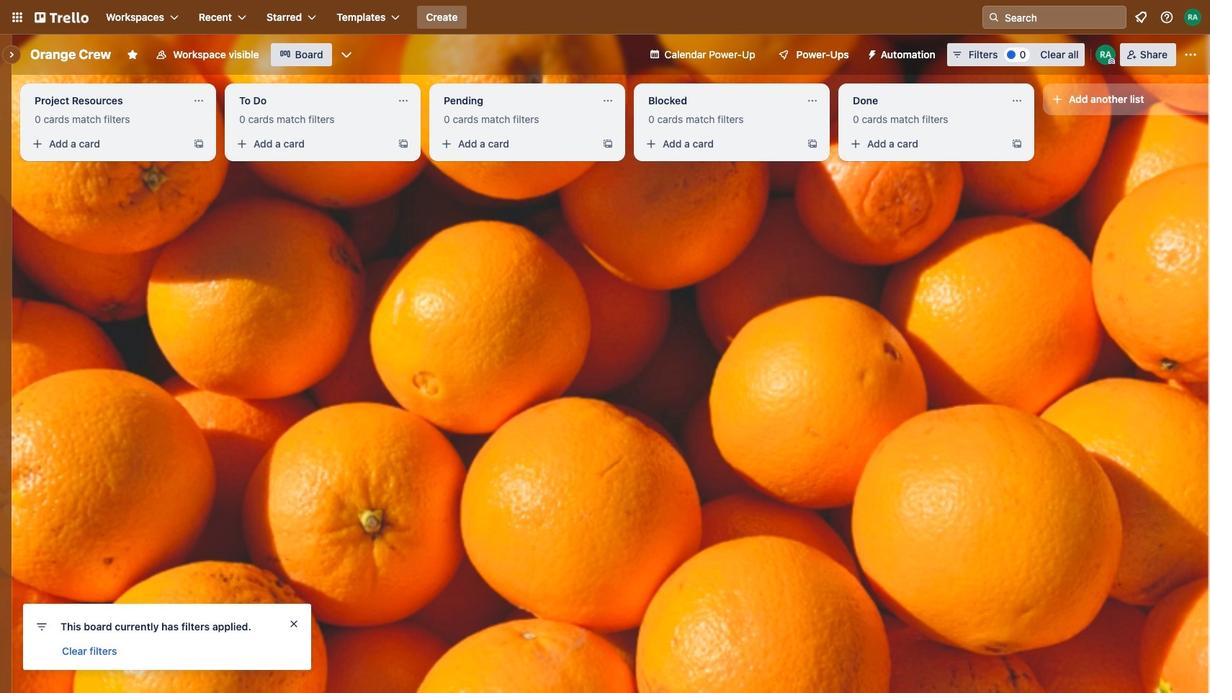 Task type: vqa. For each thing, say whether or not it's contained in the screenshot.
attach within the Connect OneDrive and Trello to attach files or folders from OneDrive to your Trello cards.
no



Task type: locate. For each thing, give the bounding box(es) containing it.
create from template… image
[[398, 138, 409, 150], [1012, 138, 1023, 150]]

ruby anderson (rubyanderson7) image right open information menu image
[[1185, 9, 1202, 26]]

create from template… image
[[193, 138, 205, 150], [602, 138, 614, 150], [807, 138, 818, 150]]

1 vertical spatial ruby anderson (rubyanderson7) image
[[1096, 45, 1116, 65]]

Search field
[[1000, 7, 1126, 27]]

0 notifications image
[[1133, 9, 1150, 26]]

1 horizontal spatial create from template… image
[[602, 138, 614, 150]]

0 horizontal spatial create from template… image
[[398, 138, 409, 150]]

alert
[[23, 605, 311, 671]]

open information menu image
[[1160, 10, 1174, 24]]

None text field
[[231, 89, 392, 112]]

2 create from template… image from the left
[[1012, 138, 1023, 150]]

0 vertical spatial ruby anderson (rubyanderson7) image
[[1185, 9, 1202, 26]]

2 horizontal spatial create from template… image
[[807, 138, 818, 150]]

3 create from template… image from the left
[[807, 138, 818, 150]]

ruby anderson (rubyanderson7) image down search field on the right of the page
[[1096, 45, 1116, 65]]

dismiss flag image
[[288, 619, 300, 630]]

ruby anderson (rubyanderson7) image
[[1185, 9, 1202, 26], [1096, 45, 1116, 65]]

search image
[[989, 12, 1000, 23]]

1 horizontal spatial create from template… image
[[1012, 138, 1023, 150]]

1 horizontal spatial ruby anderson (rubyanderson7) image
[[1185, 9, 1202, 26]]

None text field
[[26, 89, 187, 112], [435, 89, 597, 112], [640, 89, 801, 112], [844, 89, 1006, 112], [26, 89, 187, 112], [435, 89, 597, 112], [640, 89, 801, 112], [844, 89, 1006, 112]]

0 horizontal spatial create from template… image
[[193, 138, 205, 150]]

1 create from template… image from the left
[[398, 138, 409, 150]]

back to home image
[[35, 6, 89, 29]]

0 horizontal spatial ruby anderson (rubyanderson7) image
[[1096, 45, 1116, 65]]



Task type: describe. For each thing, give the bounding box(es) containing it.
show menu image
[[1184, 48, 1198, 62]]

customize views image
[[339, 48, 354, 62]]

primary element
[[0, 0, 1210, 35]]

star or unstar board image
[[127, 49, 139, 61]]

1 create from template… image from the left
[[193, 138, 205, 150]]

2 create from template… image from the left
[[602, 138, 614, 150]]

Board name text field
[[23, 43, 118, 66]]

sm image
[[861, 43, 881, 63]]

this member is an admin of this board. image
[[1109, 58, 1115, 65]]



